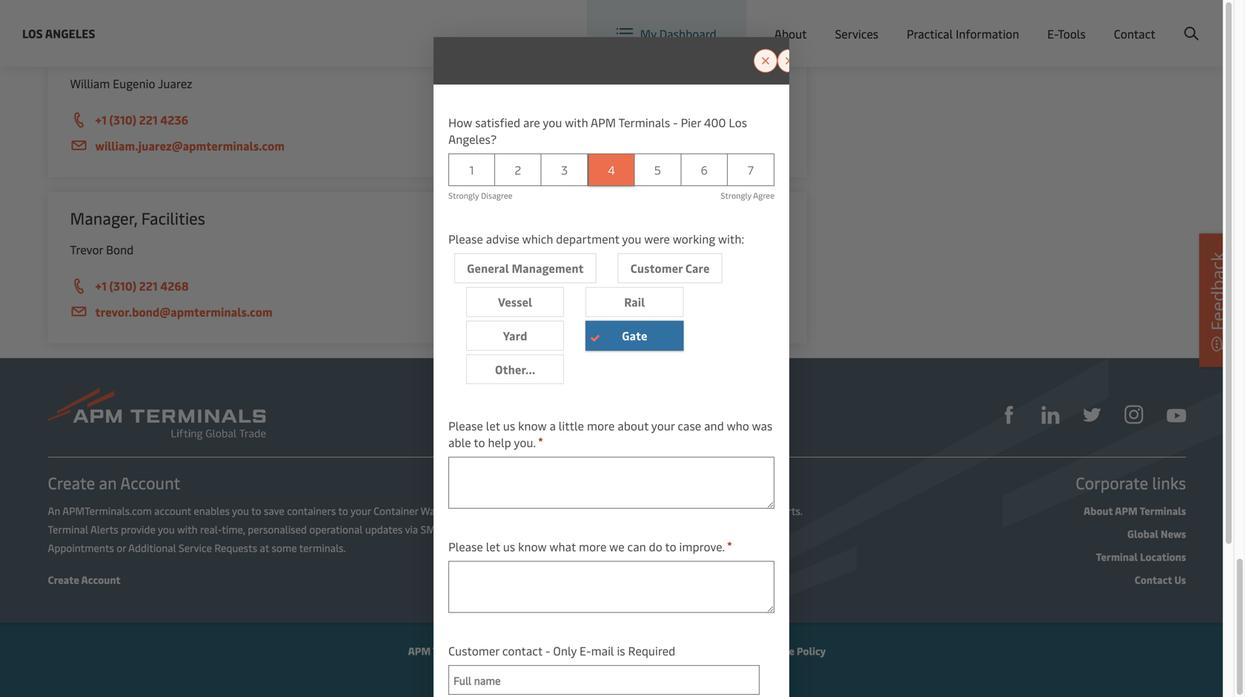 Task type: locate. For each thing, give the bounding box(es) containing it.
let for please let us know a little more about your case and who was able to help you.
[[486, 418, 501, 434]]

yard down vessel
[[503, 327, 528, 343]]

1 vertical spatial please
[[449, 418, 483, 434]]

login
[[1087, 14, 1116, 30]]

or right sms
[[444, 522, 454, 536]]

account right an
[[120, 472, 180, 494]]

1 strongly from the left
[[449, 190, 479, 201]]

1 vertical spatial 221
[[139, 278, 158, 294]]

los inside "how satisfied are you with apm terminals - pier 400 los angeles?"
[[729, 114, 748, 130]]

how satisfied are you with apm terminals - pier 400 los angeles?
[[449, 114, 748, 147]]

1 horizontal spatial customer
[[631, 260, 683, 276]]

1 vertical spatial with
[[177, 522, 198, 536]]

0 vertical spatial gate
[[187, 41, 221, 63]]

1 vertical spatial +1
[[95, 278, 107, 294]]

terminals inside an apmterminals.com account enables you to save containers to your container watchlist, set daily watchlist email notifications, and subscribe for terminal alerts. terminal alerts provide you with real-time, personalised operational updates via sms or email. an apm terminals account is also required to manage truck appointments or additional service requests at some terminals.
[[525, 522, 570, 536]]

1 horizontal spatial *
[[728, 538, 733, 551]]

account
[[1163, 14, 1207, 30], [120, 472, 180, 494], [81, 573, 121, 587]]

option group
[[449, 153, 775, 205]]

(310) down bond
[[109, 278, 137, 294]]

7
[[748, 162, 754, 177]]

-
[[673, 114, 678, 130], [546, 643, 551, 659]]

0 vertical spatial 221
[[139, 112, 158, 128]]

0 vertical spatial and
[[705, 418, 725, 434]]

&
[[171, 41, 183, 63], [611, 644, 619, 658]]

0 vertical spatial create
[[1126, 14, 1160, 30]]

apm up 4 at the top left
[[591, 114, 616, 130]]

mail
[[592, 643, 614, 659]]

an apmterminals.com account enables you to save containers to your container watchlist, set daily watchlist email notifications, and subscribe for terminal alerts. terminal alerts provide you with real-time, personalised operational updates via sms or email. an apm terminals account is also required to manage truck appointments or additional service requests at some terminals.
[[48, 504, 803, 555]]

0 horizontal spatial los
[[22, 25, 43, 41]]

know
[[519, 418, 547, 434], [519, 538, 547, 554]]

care
[[686, 260, 710, 276]]

1 us from the top
[[503, 418, 516, 434]]

and up the required
[[648, 504, 665, 518]]

us for what
[[503, 538, 516, 554]]

more left we
[[579, 538, 607, 554]]

to up operational
[[339, 504, 348, 518]]

set
[[470, 504, 484, 518]]

we
[[610, 538, 625, 554]]

feedback
[[1206, 252, 1230, 331]]

gate up juarez
[[187, 41, 221, 63]]

1 vertical spatial us
[[503, 538, 516, 554]]

you right are
[[543, 114, 563, 130]]

1 vertical spatial create
[[48, 472, 95, 494]]

disagree
[[481, 190, 513, 201]]

account up please let us know what more we can do to improve. *
[[573, 522, 610, 536]]

0 vertical spatial global
[[949, 14, 983, 30]]

1 horizontal spatial account
[[573, 522, 610, 536]]

youtube image
[[1168, 409, 1187, 422]]

us for a
[[503, 418, 516, 434]]

conditions
[[622, 644, 673, 658]]

more right little
[[587, 418, 615, 434]]

this question is required element down "manage"
[[728, 538, 733, 551]]

+1 down william
[[95, 112, 107, 128]]

gate down rail
[[622, 327, 648, 343]]

apm down daily
[[501, 522, 523, 536]]

you left were
[[623, 231, 642, 247]]

ⓒ
[[482, 644, 492, 658]]

0 vertical spatial with
[[565, 114, 589, 130]]

2 please from the top
[[449, 418, 483, 434]]

1 horizontal spatial los
[[729, 114, 748, 130]]

1 vertical spatial customer
[[449, 643, 500, 659]]

1 vertical spatial &
[[611, 644, 619, 658]]

your inside please let us know a little more about your case and who was able to help you.
[[652, 418, 675, 434]]

- left pier
[[673, 114, 678, 130]]

los left "angeles"
[[22, 25, 43, 41]]

create
[[1126, 14, 1160, 30], [48, 472, 95, 494], [48, 573, 79, 587]]

0 horizontal spatial -
[[546, 643, 551, 659]]

0 vertical spatial +1
[[95, 112, 107, 128]]

and left the who
[[705, 418, 725, 434]]

only
[[554, 643, 577, 659]]

1 horizontal spatial and
[[705, 418, 725, 434]]

1 horizontal spatial global
[[1128, 527, 1159, 541]]

2 know from the top
[[519, 538, 547, 554]]

terminals left ⓒ
[[433, 644, 480, 658]]

operational
[[310, 522, 363, 536]]

william eugenio juarez
[[70, 75, 192, 91]]

+1
[[95, 112, 107, 128], [95, 278, 107, 294]]

1 horizontal spatial with
[[565, 114, 589, 130]]

1 (310) from the top
[[109, 112, 137, 128]]

0 horizontal spatial an
[[48, 504, 60, 518]]

- left only
[[546, 643, 551, 659]]

instagram link
[[1125, 404, 1144, 424]]

create down appointments
[[48, 573, 79, 587]]

your left case
[[652, 418, 675, 434]]

yard up 'eugenio'
[[135, 41, 167, 63]]

an up appointments
[[48, 504, 60, 518]]

terminal up 'contact'
[[1097, 550, 1139, 564]]

global news link
[[1128, 527, 1187, 541]]

0 horizontal spatial global
[[949, 14, 983, 30]]

1 vertical spatial account
[[120, 472, 180, 494]]

shape link
[[1001, 404, 1019, 424]]

0 vertical spatial us
[[503, 418, 516, 434]]

us
[[503, 418, 516, 434], [503, 538, 516, 554]]

instagram image
[[1125, 405, 1144, 424]]

who
[[727, 418, 750, 434]]

please for please advise which department you were working with:
[[449, 231, 483, 247]]

customer for customer care
[[631, 260, 683, 276]]

customer down were
[[631, 260, 683, 276]]

(310) for director,
[[109, 112, 137, 128]]

know inside please let us know a little more about your case and who was able to help you.
[[519, 418, 547, 434]]

1 vertical spatial your
[[351, 504, 371, 518]]

& right terms
[[611, 644, 619, 658]]

strongly left agree
[[721, 190, 752, 201]]

is left also
[[612, 522, 620, 536]]

0 horizontal spatial customer
[[449, 643, 500, 659]]

switch
[[817, 14, 853, 30]]

this question is required element right you.
[[539, 434, 543, 447]]

account right /
[[1163, 14, 1207, 30]]

1 vertical spatial los
[[729, 114, 748, 130]]

0 vertical spatial more
[[587, 418, 615, 434]]

1 know from the top
[[519, 418, 547, 434]]

bond
[[106, 241, 134, 257]]

/
[[1118, 14, 1123, 30]]

2 horizontal spatial terminal
[[1097, 550, 1139, 564]]

please down email.
[[449, 538, 483, 554]]

strongly down 1
[[449, 190, 479, 201]]

strongly disagree
[[449, 190, 513, 201]]

1 vertical spatial let
[[486, 538, 501, 554]]

your
[[652, 418, 675, 434], [351, 504, 371, 518]]

email
[[557, 504, 582, 518]]

with up service
[[177, 522, 198, 536]]

1 horizontal spatial your
[[652, 418, 675, 434]]

real-
[[200, 522, 222, 536]]

case
[[678, 418, 702, 434]]

0 vertical spatial this question is required element
[[539, 434, 543, 447]]

221 left the 4268
[[139, 278, 158, 294]]

an down daily
[[486, 522, 499, 536]]

los
[[22, 25, 43, 41], [729, 114, 748, 130]]

vessel
[[498, 294, 533, 310]]

was
[[753, 418, 773, 434]]

1 horizontal spatial strongly
[[721, 190, 752, 201]]

please inside please let us know a little more about your case and who was able to help you.
[[449, 418, 483, 434]]

0 vertical spatial (310)
[[109, 112, 137, 128]]

to right able
[[474, 434, 485, 450]]

account down appointments
[[81, 573, 121, 587]]

2 vertical spatial account
[[81, 573, 121, 587]]

us inside please let us know a little more about your case and who was able to help you.
[[503, 418, 516, 434]]

400
[[705, 114, 726, 130]]

& up juarez
[[171, 41, 183, 63]]

terminals up global news link
[[1140, 504, 1187, 518]]

create right /
[[1126, 14, 1160, 30]]

william.juarez@apmterminals.com link
[[70, 136, 785, 155]]

2 vertical spatial create
[[48, 573, 79, 587]]

0 vertical spatial customer
[[631, 260, 683, 276]]

0 horizontal spatial *
[[539, 434, 543, 447]]

1 horizontal spatial this question is required element
[[728, 538, 733, 551]]

1 vertical spatial global
[[1128, 527, 1159, 541]]

* inside please let us know what more we can do to improve. *
[[728, 538, 733, 551]]

is
[[612, 522, 620, 536], [617, 643, 626, 659]]

customer left contact at the left of the page
[[449, 643, 500, 659]]

0 vertical spatial know
[[519, 418, 547, 434]]

account left enables
[[154, 504, 191, 518]]

apm inside "how satisfied are you with apm terminals - pier 400 los angeles?"
[[591, 114, 616, 130]]

you up time,
[[232, 504, 249, 518]]

0 vertical spatial account
[[1163, 14, 1207, 30]]

strongly for strongly agree
[[721, 190, 752, 201]]

global inside global menu button
[[949, 14, 983, 30]]

2 us from the top
[[503, 538, 516, 554]]

apm right about at the bottom right of the page
[[1116, 504, 1138, 518]]

1 vertical spatial *
[[728, 538, 733, 551]]

global up terminal locations 'link'
[[1128, 527, 1159, 541]]

1 vertical spatial (310)
[[109, 278, 137, 294]]

personalised
[[248, 522, 307, 536]]

us up 'help' at bottom
[[503, 418, 516, 434]]

provide
[[121, 522, 156, 536]]

2 vertical spatial please
[[449, 538, 483, 554]]

1 +1 from the top
[[95, 112, 107, 128]]

0 horizontal spatial strongly
[[449, 190, 479, 201]]

los right 400
[[729, 114, 748, 130]]

account
[[154, 504, 191, 518], [573, 522, 610, 536]]

0 horizontal spatial this question is required element
[[539, 434, 543, 447]]

create account
[[48, 573, 121, 587]]

let up 'help' at bottom
[[486, 418, 501, 434]]

yard
[[135, 41, 167, 63], [503, 327, 528, 343]]

1 221 from the top
[[139, 112, 158, 128]]

terminals inside "how satisfied are you with apm terminals - pier 400 los angeles?"
[[619, 114, 671, 130]]

*
[[539, 434, 543, 447], [728, 538, 733, 551]]

0 vertical spatial -
[[673, 114, 678, 130]]

* right you.
[[539, 434, 543, 447]]

1 vertical spatial know
[[519, 538, 547, 554]]

2 (310) from the top
[[109, 278, 137, 294]]

let inside please let us know a little more about your case and who was able to help you.
[[486, 418, 501, 434]]

0 horizontal spatial and
[[648, 504, 665, 518]]

rail
[[625, 294, 645, 310]]

please
[[449, 231, 483, 247], [449, 418, 483, 434], [449, 538, 483, 554]]

director, yard & gate operations
[[70, 41, 304, 63]]

1 vertical spatial or
[[117, 541, 126, 555]]

this question is required element for please let us know a little more about your case and who was able to help you.
[[539, 434, 543, 447]]

links
[[1153, 472, 1187, 494]]

0 vertical spatial or
[[444, 522, 454, 536]]

customer contact - only e-mail is required
[[449, 643, 676, 659]]

+1 down trevor bond
[[95, 278, 107, 294]]

or
[[444, 522, 454, 536], [117, 541, 126, 555]]

0 vertical spatial &
[[171, 41, 183, 63]]

an
[[48, 504, 60, 518], [486, 522, 499, 536]]

trevor.bond@apmterminals.com
[[95, 304, 273, 320]]

0 vertical spatial los
[[22, 25, 43, 41]]

1 horizontal spatial gate
[[622, 327, 648, 343]]

terminal locations link
[[1097, 550, 1187, 564]]

1 horizontal spatial or
[[444, 522, 454, 536]]

2 strongly from the left
[[721, 190, 752, 201]]

1 vertical spatial account
[[573, 522, 610, 536]]

0 horizontal spatial account
[[154, 504, 191, 518]]

some
[[272, 541, 297, 555]]

1 vertical spatial terminal
[[48, 522, 88, 536]]

0 horizontal spatial with
[[177, 522, 198, 536]]

enables
[[194, 504, 230, 518]]

2 let from the top
[[486, 538, 501, 554]]

Please let us know what more we can do to improve. text field
[[449, 561, 775, 613]]

Please let us know a little more about your case and who was able to help you. text field
[[449, 457, 775, 509]]

trevor bond
[[70, 241, 134, 257]]

to right do
[[666, 538, 677, 554]]

create left an
[[48, 472, 95, 494]]

know left what
[[519, 538, 547, 554]]

0 horizontal spatial yard
[[135, 41, 167, 63]]

terminals up what
[[525, 522, 570, 536]]

strongly
[[449, 190, 479, 201], [721, 190, 752, 201]]

221 left 4236
[[139, 112, 158, 128]]

help
[[488, 434, 512, 450]]

(310) down william eugenio juarez
[[109, 112, 137, 128]]

terminal
[[730, 504, 771, 518], [48, 522, 88, 536], [1097, 550, 1139, 564]]

about apm terminals link
[[1084, 504, 1187, 518]]

this question is required element for please let us know what more we can do to improve.
[[728, 538, 733, 551]]

terminal up appointments
[[48, 522, 88, 536]]

0 vertical spatial your
[[652, 418, 675, 434]]

6
[[701, 162, 708, 177]]

0 vertical spatial is
[[612, 522, 620, 536]]

terminals left pier
[[619, 114, 671, 130]]

0 horizontal spatial your
[[351, 504, 371, 518]]

or down provide
[[117, 541, 126, 555]]

0 vertical spatial let
[[486, 418, 501, 434]]

director,
[[70, 41, 131, 63]]

know up you.
[[519, 418, 547, 434]]

requests
[[215, 541, 257, 555]]

0 vertical spatial an
[[48, 504, 60, 518]]

management
[[512, 260, 584, 276]]

login / create account
[[1087, 14, 1207, 30]]

+1 (310) 221 4268
[[95, 278, 189, 294]]

can
[[628, 538, 646, 554]]

1 vertical spatial this question is required element
[[728, 538, 733, 551]]

1 let from the top
[[486, 418, 501, 434]]

1 horizontal spatial an
[[486, 522, 499, 536]]

to
[[474, 434, 485, 450], [252, 504, 261, 518], [339, 504, 348, 518], [685, 522, 695, 536], [666, 538, 677, 554]]

us down daily
[[503, 538, 516, 554]]

to down subscribe
[[685, 522, 695, 536]]

alerts.
[[773, 504, 803, 518]]

0 vertical spatial please
[[449, 231, 483, 247]]

let down daily
[[486, 538, 501, 554]]

and inside an apmterminals.com account enables you to save containers to your container watchlist, set daily watchlist email notifications, and subscribe for terminal alerts. terminal alerts provide you with real-time, personalised operational updates via sms or email. an apm terminals account is also required to manage truck appointments or additional service requests at some terminals.
[[648, 504, 665, 518]]

cookie policy link
[[763, 644, 827, 658]]

with right are
[[565, 114, 589, 130]]

twitter image
[[1084, 406, 1102, 424]]

1 please from the top
[[449, 231, 483, 247]]

1 horizontal spatial terminal
[[730, 504, 771, 518]]

please up general
[[449, 231, 483, 247]]

global left menu
[[949, 14, 983, 30]]

juarez
[[158, 75, 192, 91]]

please up able
[[449, 418, 483, 434]]

let
[[486, 418, 501, 434], [486, 538, 501, 554]]

1 vertical spatial and
[[648, 504, 665, 518]]

1 horizontal spatial -
[[673, 114, 678, 130]]

is right mail
[[617, 643, 626, 659]]

your up updates at the left bottom
[[351, 504, 371, 518]]

1 horizontal spatial yard
[[503, 327, 528, 343]]

you
[[543, 114, 563, 130], [623, 231, 642, 247], [232, 504, 249, 518], [158, 522, 175, 536]]

0 horizontal spatial terminal
[[48, 522, 88, 536]]

global for global news
[[1128, 527, 1159, 541]]

please for please let us know a little more about your case and who was able to help you.
[[449, 418, 483, 434]]

+1 for manager,
[[95, 278, 107, 294]]

1 vertical spatial gate
[[622, 327, 648, 343]]

* down "manage"
[[728, 538, 733, 551]]

with inside an apmterminals.com account enables you to save containers to your container watchlist, set daily watchlist email notifications, and subscribe for terminal alerts. terminal alerts provide you with real-time, personalised operational updates via sms or email. an apm terminals account is also required to manage truck appointments or additional service requests at some terminals.
[[177, 522, 198, 536]]

2 +1 from the top
[[95, 278, 107, 294]]

more
[[587, 418, 615, 434], [579, 538, 607, 554]]

customer
[[631, 260, 683, 276], [449, 643, 500, 659]]

this question is required element
[[539, 434, 543, 447], [728, 538, 733, 551]]

terminal up truck
[[730, 504, 771, 518]]

2 221 from the top
[[139, 278, 158, 294]]

know for what
[[519, 538, 547, 554]]

location
[[856, 14, 901, 30]]



Task type: describe. For each thing, give the bounding box(es) containing it.
let for please let us know what more we can do to improve. *
[[486, 538, 501, 554]]

1 vertical spatial yard
[[503, 327, 528, 343]]

daily
[[486, 504, 508, 518]]

0 horizontal spatial &
[[171, 41, 183, 63]]

policy
[[797, 644, 827, 658]]

terminal locations
[[1097, 550, 1187, 564]]

required
[[629, 643, 676, 659]]

1 vertical spatial is
[[617, 643, 626, 659]]

you inside "how satisfied are you with apm terminals - pier 400 los angeles?"
[[543, 114, 563, 130]]

1 vertical spatial an
[[486, 522, 499, 536]]

customer for customer contact - only e-mail is required
[[449, 643, 500, 659]]

to inside please let us know a little more about your case and who was able to help you.
[[474, 434, 485, 450]]

containers
[[287, 504, 336, 518]]

with:
[[719, 231, 745, 247]]

for
[[715, 504, 728, 518]]

strongly for strongly disagree
[[449, 190, 479, 201]]

which
[[523, 231, 554, 247]]

- inside "how satisfied are you with apm terminals - pier 400 los angeles?"
[[673, 114, 678, 130]]

global for global menu
[[949, 14, 983, 30]]

1 horizontal spatial &
[[611, 644, 619, 658]]

advise
[[486, 231, 520, 247]]

0 vertical spatial account
[[154, 504, 191, 518]]

linkedin__x28_alt_x29__3_ link
[[1042, 404, 1060, 424]]

updates
[[365, 522, 403, 536]]

improve.
[[680, 538, 726, 554]]

alerts
[[90, 522, 118, 536]]

0 vertical spatial terminal
[[730, 504, 771, 518]]

agree
[[754, 190, 775, 201]]

you up additional
[[158, 522, 175, 536]]

0 vertical spatial *
[[539, 434, 543, 447]]

terms
[[580, 644, 609, 658]]

how
[[449, 114, 473, 130]]

apm terminals ⓒ copyright 2023
[[408, 644, 568, 658]]

also
[[622, 522, 641, 536]]

create for create account
[[48, 573, 79, 587]]

manager,
[[70, 207, 137, 229]]

customer care
[[631, 260, 710, 276]]

save
[[264, 504, 285, 518]]

(310) for manager,
[[109, 278, 137, 294]]

news
[[1162, 527, 1187, 541]]

via
[[405, 522, 418, 536]]

eugenio
[[113, 75, 155, 91]]

notifications,
[[585, 504, 645, 518]]

los angeles
[[22, 25, 95, 41]]

los inside los angeles link
[[22, 25, 43, 41]]

switch location button
[[794, 14, 901, 30]]

corporate links
[[1077, 472, 1187, 494]]

4236
[[160, 112, 188, 128]]

watchlist
[[510, 504, 554, 518]]

+1 (310) 221 4236
[[95, 112, 188, 128]]

create account link
[[48, 573, 121, 587]]

you tube link
[[1168, 405, 1187, 423]]

little
[[559, 418, 585, 434]]

other...
[[495, 361, 536, 377]]

Full name text field
[[449, 665, 760, 695]]

cookie policy
[[763, 644, 827, 658]]

1
[[470, 162, 474, 177]]

terms & conditions
[[580, 644, 673, 658]]

sms
[[421, 522, 442, 536]]

manager, facilities
[[70, 207, 205, 229]]

locations
[[1141, 550, 1187, 564]]

general management
[[467, 260, 584, 276]]

with inside "how satisfied are you with apm terminals - pier 400 los angeles?"
[[565, 114, 589, 130]]

please advise which department you were working with:
[[449, 231, 745, 247]]

more inside please let us know a little more about your case and who was able to help you.
[[587, 418, 615, 434]]

apm inside an apmterminals.com account enables you to save containers to your container watchlist, set daily watchlist email notifications, and subscribe for terminal alerts. terminal alerts provide you with real-time, personalised operational updates via sms or email. an apm terminals account is also required to manage truck appointments or additional service requests at some terminals.
[[501, 522, 523, 536]]

221 for yard
[[139, 112, 158, 128]]

2023
[[544, 644, 568, 658]]

general
[[467, 260, 510, 276]]

4
[[608, 162, 615, 177]]

apmterminals.com
[[62, 504, 152, 518]]

please let us know what more we can do to improve. *
[[449, 538, 733, 554]]

menu
[[986, 14, 1016, 30]]

about
[[1084, 504, 1114, 518]]

working
[[673, 231, 716, 247]]

global menu button
[[916, 0, 1031, 44]]

know for a
[[519, 418, 547, 434]]

a
[[550, 418, 556, 434]]

manage
[[697, 522, 734, 536]]

and inside please let us know a little more about your case and who was able to help you.
[[705, 418, 725, 434]]

fill 44 link
[[1084, 404, 1102, 424]]

option group containing 1
[[449, 153, 775, 205]]

apmt footer logo image
[[48, 388, 266, 440]]

3 please from the top
[[449, 538, 483, 554]]

los angeles link
[[22, 24, 95, 43]]

appointments
[[48, 541, 114, 555]]

+1 (310) 221 4236 link
[[70, 111, 785, 130]]

facebook image
[[1001, 406, 1019, 424]]

subscribe
[[668, 504, 712, 518]]

is inside an apmterminals.com account enables you to save containers to your container watchlist, set daily watchlist email notifications, and subscribe for terminal alerts. terminal alerts provide you with real-time, personalised operational updates via sms or email. an apm terminals account is also required to manage truck appointments or additional service requests at some terminals.
[[612, 522, 620, 536]]

+1 (310) 221 4268 link
[[70, 277, 785, 296]]

what
[[550, 538, 576, 554]]

pier
[[681, 114, 702, 130]]

your inside an apmterminals.com account enables you to save containers to your container watchlist, set daily watchlist email notifications, and subscribe for terminal alerts. terminal alerts provide you with real-time, personalised operational updates via sms or email. an apm terminals account is also required to manage truck appointments or additional service requests at some terminals.
[[351, 504, 371, 518]]

e-
[[580, 643, 592, 659]]

0 horizontal spatial or
[[117, 541, 126, 555]]

1 vertical spatial more
[[579, 538, 607, 554]]

2 vertical spatial terminal
[[1097, 550, 1139, 564]]

221 for facilities
[[139, 278, 158, 294]]

0 vertical spatial yard
[[135, 41, 167, 63]]

to left save
[[252, 504, 261, 518]]

you.
[[514, 434, 536, 450]]

contact
[[1136, 573, 1173, 587]]

+1 for director,
[[95, 112, 107, 128]]

william.juarez@apmterminals.com
[[95, 138, 285, 154]]

1 vertical spatial -
[[546, 643, 551, 659]]

about apm terminals
[[1084, 504, 1187, 518]]

department
[[556, 231, 620, 247]]

0 horizontal spatial gate
[[187, 41, 221, 63]]

global news
[[1128, 527, 1187, 541]]

create for create an account
[[48, 472, 95, 494]]

linkedin image
[[1042, 406, 1060, 424]]

satisfied
[[475, 114, 521, 130]]

apm left ⓒ
[[408, 644, 431, 658]]

contact us link
[[1136, 573, 1187, 587]]

angeles
[[45, 25, 95, 41]]



Task type: vqa. For each thing, say whether or not it's contained in the screenshot.
working
yes



